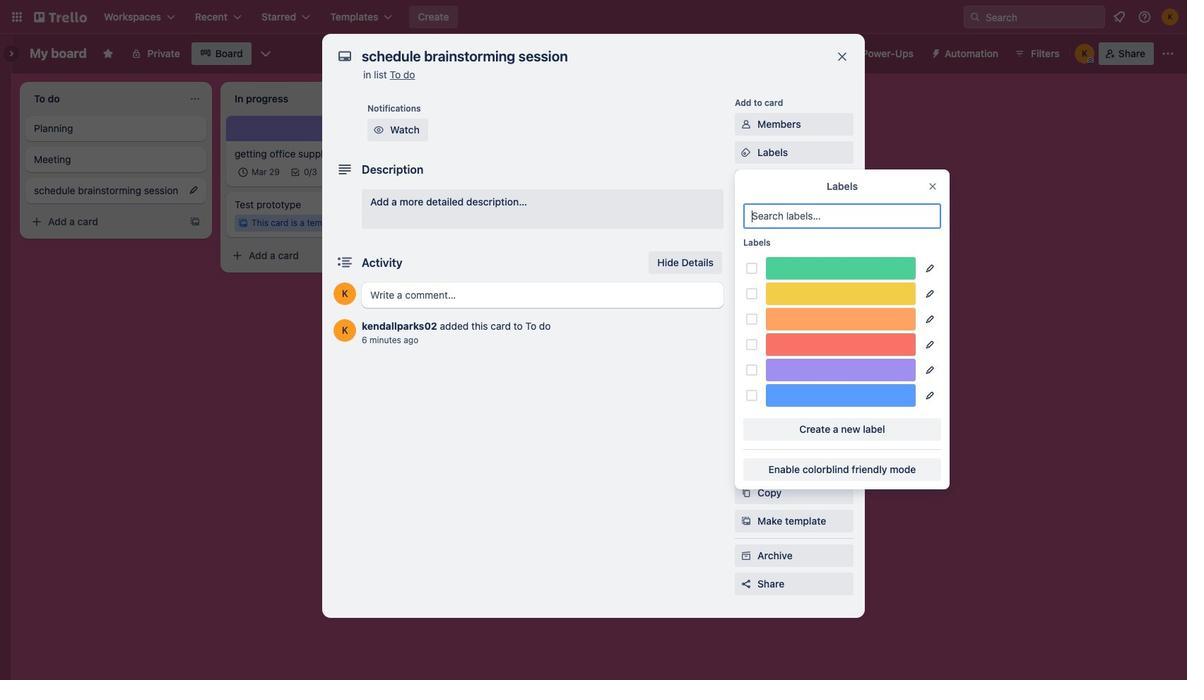 Task type: locate. For each thing, give the bounding box(es) containing it.
Write a comment text field
[[362, 283, 724, 308]]

kendallparks02 (kendallparks02) image down kendallparks02 (kendallparks02) icon
[[334, 319, 356, 342]]

Search field
[[981, 6, 1105, 28]]

Search labels… text field
[[744, 204, 942, 229]]

2 horizontal spatial kendallparks02 (kendallparks02) image
[[1162, 8, 1179, 25]]

None text field
[[355, 44, 821, 69]]

customize views image
[[259, 47, 273, 61]]

color: orange, title: none image
[[766, 308, 916, 331]]

star or unstar board image
[[102, 48, 114, 59]]

edit card image
[[188, 184, 199, 196]]

1 vertical spatial sm image
[[739, 146, 753, 160]]

color: green, title: none image
[[766, 257, 916, 280]]

0 vertical spatial sm image
[[739, 117, 753, 131]]

2 vertical spatial sm image
[[739, 549, 753, 563]]

kendallparks02 (kendallparks02) image down search field
[[1075, 44, 1095, 64]]

primary element
[[0, 0, 1187, 34]]

0 vertical spatial kendallparks02 (kendallparks02) image
[[1162, 8, 1179, 25]]

2 vertical spatial kendallparks02 (kendallparks02) image
[[334, 319, 356, 342]]

1 horizontal spatial kendallparks02 (kendallparks02) image
[[1075, 44, 1095, 64]]

kendallparks02 (kendallparks02) image right open information menu image
[[1162, 8, 1179, 25]]

sm image
[[925, 42, 945, 62], [372, 123, 386, 137], [739, 259, 753, 273], [739, 458, 753, 472], [739, 486, 753, 500], [739, 515, 753, 529]]

kendallparks02 (kendallparks02) image
[[1162, 8, 1179, 25], [1075, 44, 1095, 64], [334, 319, 356, 342]]

sm image
[[739, 117, 753, 131], [739, 146, 753, 160], [739, 549, 753, 563]]

None checkbox
[[235, 164, 284, 181]]

create from template… image
[[189, 216, 201, 228]]

color: red, title: none image
[[766, 334, 916, 356]]



Task type: describe. For each thing, give the bounding box(es) containing it.
0 horizontal spatial kendallparks02 (kendallparks02) image
[[334, 319, 356, 342]]

color: purple, title: none image
[[766, 359, 916, 382]]

0 notifications image
[[1111, 8, 1128, 25]]

1 sm image from the top
[[739, 117, 753, 131]]

1 vertical spatial kendallparks02 (kendallparks02) image
[[1075, 44, 1095, 64]]

Board name text field
[[23, 42, 94, 65]]

kendallparks02 (kendallparks02) image
[[334, 283, 356, 305]]

open information menu image
[[1138, 10, 1152, 24]]

search image
[[970, 11, 981, 23]]

color: yellow, title: none image
[[766, 283, 916, 305]]

back to home image
[[34, 6, 87, 28]]

3 sm image from the top
[[739, 549, 753, 563]]

create from template… image
[[390, 250, 401, 262]]

show menu image
[[1161, 47, 1175, 61]]

color: blue, title: none image
[[766, 385, 916, 407]]

close popover image
[[927, 181, 939, 192]]

2 sm image from the top
[[739, 146, 753, 160]]



Task type: vqa. For each thing, say whether or not it's contained in the screenshot.
1st sm icon from the top of the page
yes



